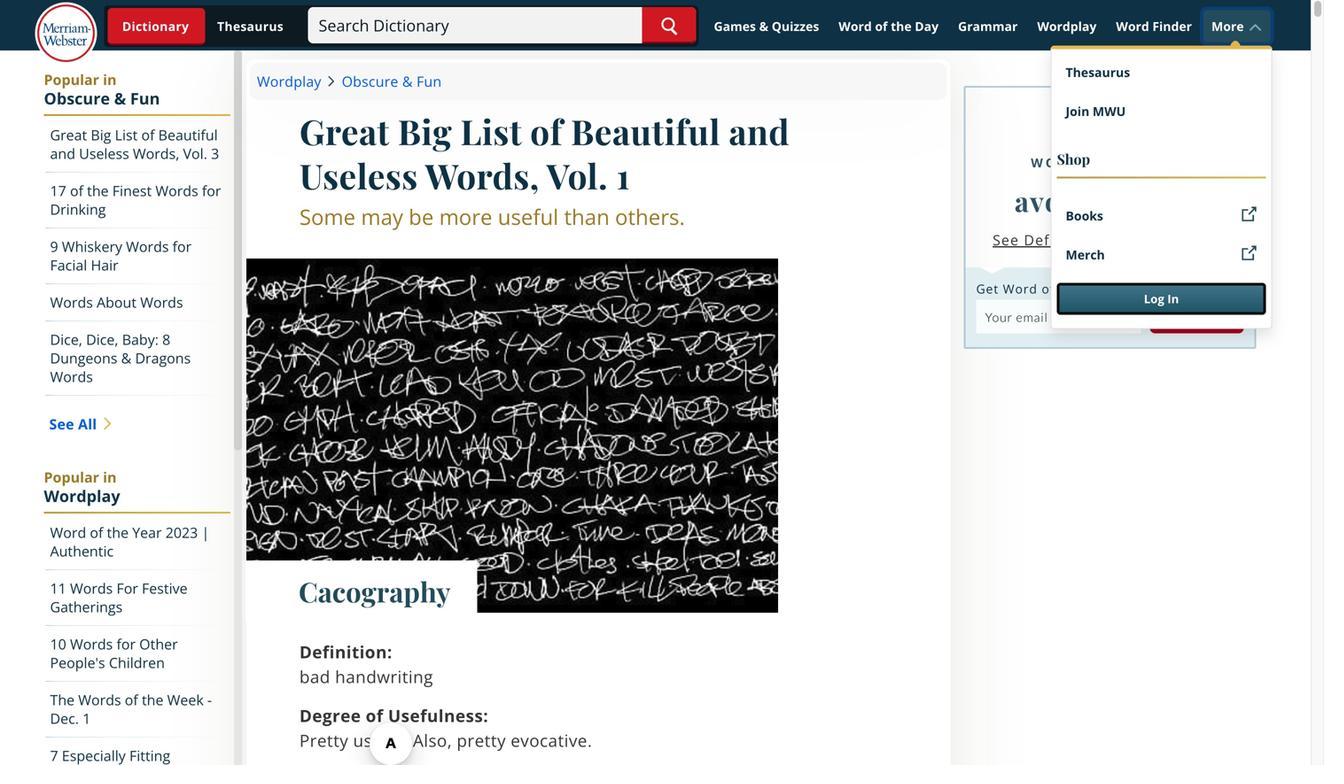 Task type: describe. For each thing, give the bounding box(es) containing it.
shop
[[1057, 150, 1090, 169]]

& inside the "popular in obscure & fun"
[[114, 88, 126, 109]]

10
[[50, 635, 66, 654]]

of inside degree of usefulness: pretty useful. also, pretty evocative.
[[366, 705, 383, 728]]

0 horizontal spatial day
[[915, 18, 939, 35]]

drinking
[[50, 200, 106, 219]]

and for 3
[[50, 144, 75, 163]]

1 dice, from the left
[[50, 330, 82, 349]]

more
[[1212, 18, 1244, 35]]

games
[[714, 18, 756, 35]]

for inside 10 words for other people's children
[[117, 635, 136, 654]]

word of the year 2023 | authentic
[[50, 523, 209, 561]]

Subscribe to Word of the Day text field
[[976, 300, 1141, 333]]

of inside great big list of beautiful and useless words, vol. 3
[[141, 125, 155, 144]]

word finder link
[[1108, 10, 1200, 42]]

word right the 'get'
[[1003, 280, 1038, 297]]

popular for obscure & fun
[[44, 70, 99, 89]]

dice, dice, baby: 8 dungeons & dragons words
[[50, 330, 191, 386]]

dice, dice, baby: 8 dungeons & dragons words link
[[46, 322, 230, 396]]

of inside "word of the year 2023 | authentic"
[[90, 523, 103, 542]]

popular for wordplay
[[44, 468, 99, 487]]

11 words for festive gatherings link
[[46, 571, 230, 627]]

big for 1
[[398, 108, 452, 154]]

children
[[109, 654, 165, 673]]

bad
[[299, 666, 330, 689]]

big for 3
[[91, 125, 111, 144]]

also,
[[413, 729, 452, 752]]

the words of the week - dec. 1 link
[[46, 682, 230, 738]]

scribbles image
[[246, 259, 778, 613]]

other
[[139, 635, 178, 654]]

9
[[50, 237, 58, 256]]

see definitions and examples link
[[993, 230, 1215, 249]]

festive
[[142, 579, 188, 598]]

see all link
[[44, 405, 230, 444]]

get
[[976, 280, 999, 297]]

books
[[1066, 208, 1103, 224]]

and for 1
[[729, 108, 790, 154]]

9 whiskery words for facial hair
[[50, 237, 192, 275]]

week
[[167, 691, 204, 710]]

finest
[[112, 181, 152, 200]]

more element
[[1051, 46, 1272, 329]]

whiskery
[[62, 237, 122, 256]]

others.
[[615, 203, 685, 231]]

Search search field
[[308, 7, 696, 43]]

words up 8
[[140, 293, 183, 312]]

2023
[[165, 523, 198, 542]]

handwriting
[[335, 666, 433, 689]]

see for see all
[[49, 415, 74, 434]]

words inside the dice, dice, baby: 8 dungeons & dragons words
[[50, 367, 93, 386]]

obscure & fun link
[[335, 70, 442, 93]]

11 words for festive gatherings
[[50, 579, 188, 617]]

join mwu link
[[1057, 94, 1266, 131]]

authentic
[[50, 542, 114, 561]]

usefulness:
[[388, 705, 488, 728]]

examples
[[1144, 230, 1215, 249]]

log in link
[[1057, 283, 1266, 315]]

useful
[[498, 203, 559, 231]]

of inside 'great big list of beautiful and useless words, vol. 1 some may be more useful than others.'
[[530, 108, 563, 154]]

avoirdupois
[[1015, 182, 1180, 219]]

1 vertical spatial wordplay
[[257, 72, 321, 91]]

merriam-webster logo link
[[35, 2, 97, 66]]

mwu
[[1093, 103, 1126, 120]]

for
[[117, 579, 138, 598]]

join mwu
[[1066, 103, 1126, 120]]

games & quizzes
[[714, 18, 819, 35]]

2 vertical spatial wordplay
[[44, 486, 120, 507]]

-
[[207, 691, 212, 710]]

degree
[[299, 705, 361, 728]]

great big list of beautiful and useless words, vol. 3 link
[[46, 117, 230, 173]]

words down facial
[[50, 293, 93, 312]]

pretty
[[457, 729, 506, 752]]

word of the year 2023 | authentic link
[[46, 515, 230, 571]]

1 horizontal spatial obscure
[[342, 72, 398, 91]]

toggle search dictionary/thesaurus image
[[108, 8, 205, 45]]

in for obscure
[[103, 70, 117, 89]]

the for leftmost 'word of the day' link
[[891, 18, 912, 35]]

daily
[[1113, 280, 1143, 297]]

of up avoirdupois "link"
[[1087, 154, 1109, 171]]

& inside the dice, dice, baby: 8 dungeons & dragons words
[[121, 349, 131, 368]]

2 horizontal spatial and
[[1111, 230, 1139, 249]]

vol. for 1
[[547, 152, 608, 199]]

11
[[50, 579, 66, 598]]

link icon image for books
[[1241, 207, 1257, 222]]

thesaurus link
[[1057, 55, 1266, 92]]

0 horizontal spatial word of the day link
[[831, 10, 947, 42]]

words inside 10 words for other people's children
[[70, 635, 113, 654]]

quizzes
[[772, 18, 819, 35]]

words, for 3
[[133, 144, 179, 163]]

gatherings
[[50, 598, 123, 617]]

10 words for other people's children link
[[46, 627, 230, 682]]

see all
[[49, 415, 97, 434]]

fun inside the "popular in obscure & fun"
[[130, 88, 160, 109]]

words, for 1
[[425, 152, 539, 199]]

grammar link
[[950, 10, 1026, 42]]

facial
[[50, 256, 87, 275]]

games & quizzes link
[[706, 10, 827, 42]]

merriam webster - established 1828 image
[[35, 2, 97, 66]]

email!
[[1147, 280, 1187, 297]]

list for 1
[[460, 108, 522, 154]]

be
[[409, 203, 434, 231]]

words inside 'the words of the week - dec. 1'
[[78, 691, 121, 710]]

of up subscribe to word of the day text box
[[1042, 280, 1055, 297]]

the for the 17 of the finest words for drinking link
[[87, 181, 109, 200]]

link icon image for merch
[[1241, 246, 1257, 261]]

vol. for 3
[[183, 144, 207, 163]]

than
[[564, 203, 610, 231]]

baby:
[[122, 330, 159, 349]]

more
[[439, 203, 492, 231]]

grammar
[[958, 18, 1018, 35]]

word for 'word finder' link
[[1116, 18, 1149, 35]]

for inside 17 of the finest words for drinking
[[202, 181, 221, 200]]

merch
[[1066, 247, 1105, 263]]



Task type: vqa. For each thing, say whether or not it's contained in the screenshot.
second Dice, from right
yes



Task type: locate. For each thing, give the bounding box(es) containing it.
0 horizontal spatial list
[[115, 125, 138, 144]]

the for 'word of the day' link to the right
[[1115, 154, 1146, 171]]

10 words for other people's children
[[50, 635, 178, 673]]

words, inside 'great big list of beautiful and useless words, vol. 1 some may be more useful than others.'
[[425, 152, 539, 199]]

in inside popular in wordplay
[[103, 468, 117, 487]]

useless
[[79, 144, 129, 163], [299, 152, 418, 199]]

1 in from the top
[[103, 70, 117, 89]]

see definitions and examples
[[993, 230, 1215, 249]]

the inside "word of the year 2023 | authentic"
[[107, 523, 129, 542]]

thesaurus
[[1066, 64, 1130, 81]]

1 horizontal spatial dice,
[[86, 330, 118, 349]]

pretty
[[299, 729, 348, 752]]

words inside 11 words for festive gatherings
[[70, 579, 113, 598]]

of right quizzes
[[875, 18, 888, 35]]

of down children
[[125, 691, 138, 710]]

1 vertical spatial popular
[[44, 468, 99, 487]]

2 horizontal spatial wordplay
[[1037, 18, 1097, 35]]

1 vertical spatial word of the day link
[[1031, 145, 1186, 171]]

useless for 1
[[299, 152, 418, 199]]

definition: bad handwriting
[[299, 641, 433, 689]]

1 right dec.
[[83, 709, 91, 729]]

words right the 11 at the bottom
[[70, 579, 113, 598]]

in for wordplay
[[103, 468, 117, 487]]

1 horizontal spatial day
[[1084, 280, 1109, 297]]

more button
[[1204, 10, 1271, 50]]

merriam webster image
[[1083, 97, 1134, 147]]

words right finest
[[155, 181, 198, 200]]

the left grammar in the top of the page
[[891, 18, 912, 35]]

great
[[299, 108, 389, 154], [50, 125, 87, 144]]

day
[[915, 18, 939, 35], [1152, 154, 1186, 171], [1084, 280, 1109, 297]]

0 vertical spatial word of the day
[[839, 18, 939, 35]]

1 horizontal spatial vol.
[[547, 152, 608, 199]]

17 of the finest words for drinking
[[50, 181, 221, 219]]

popular in wordplay
[[44, 468, 120, 507]]

log in
[[1144, 291, 1179, 307]]

word left finder
[[1116, 18, 1149, 35]]

dungeons
[[50, 349, 117, 368]]

0 horizontal spatial word of the day
[[839, 18, 939, 35]]

link icon image
[[1241, 207, 1257, 222], [1241, 246, 1257, 261]]

and inside 'great big list of beautiful and useless words, vol. 1 some may be more useful than others.'
[[729, 108, 790, 154]]

of inside 17 of the finest words for drinking
[[70, 181, 83, 200]]

in inside the "popular in obscure & fun"
[[103, 70, 117, 89]]

0 vertical spatial in
[[103, 70, 117, 89]]

0 horizontal spatial and
[[50, 144, 75, 163]]

0 vertical spatial link icon image
[[1241, 207, 1257, 222]]

dice, left baby:
[[86, 330, 118, 349]]

word down join
[[1031, 154, 1081, 171]]

wordplay
[[1037, 18, 1097, 35], [257, 72, 321, 91], [44, 486, 120, 507]]

and
[[729, 108, 790, 154], [50, 144, 75, 163], [1111, 230, 1139, 249]]

17
[[50, 181, 66, 200]]

day left daily
[[1084, 280, 1109, 297]]

9 whiskery words for facial hair link
[[46, 229, 230, 285]]

0 horizontal spatial wordplay link
[[257, 70, 328, 93]]

0 vertical spatial popular
[[44, 70, 99, 89]]

1 horizontal spatial useless
[[299, 152, 418, 199]]

1 horizontal spatial for
[[173, 237, 192, 256]]

popular down see all on the left bottom
[[44, 468, 99, 487]]

0 vertical spatial day
[[915, 18, 939, 35]]

vol. inside 'great big list of beautiful and useless words, vol. 1 some may be more useful than others.'
[[547, 152, 608, 199]]

0 horizontal spatial wordplay
[[44, 486, 120, 507]]

1 horizontal spatial word of the day link
[[1031, 145, 1186, 171]]

1 vertical spatial link icon image
[[1241, 246, 1257, 261]]

word for word of the year 2023 | authentic "link"
[[50, 523, 86, 542]]

dragons
[[135, 349, 191, 368]]

people's
[[50, 654, 105, 673]]

the left year
[[107, 523, 129, 542]]

None submit
[[1150, 300, 1244, 333]]

2 vertical spatial day
[[1084, 280, 1109, 297]]

words up see all on the left bottom
[[50, 367, 93, 386]]

0 vertical spatial see
[[993, 230, 1019, 249]]

1 inside 'great big list of beautiful and useless words, vol. 1 some may be more useful than others.'
[[616, 152, 630, 199]]

1 up others.
[[616, 152, 630, 199]]

great inside great big list of beautiful and useless words, vol. 3
[[50, 125, 87, 144]]

words right the
[[78, 691, 121, 710]]

1 vertical spatial word of the day
[[1031, 154, 1186, 171]]

1 horizontal spatial see
[[993, 230, 1019, 249]]

words,
[[133, 144, 179, 163], [425, 152, 539, 199]]

list inside great big list of beautiful and useless words, vol. 3
[[115, 125, 138, 144]]

vol. inside great big list of beautiful and useless words, vol. 3
[[183, 144, 207, 163]]

the inside 'the words of the week - dec. 1'
[[142, 691, 163, 710]]

words inside 17 of the finest words for drinking
[[155, 181, 198, 200]]

1 vertical spatial wordplay link
[[257, 70, 328, 93]]

1 horizontal spatial big
[[398, 108, 452, 154]]

avoirdupois link
[[1015, 180, 1180, 221]]

words
[[155, 181, 198, 200], [126, 237, 169, 256], [50, 293, 93, 312], [140, 293, 183, 312], [50, 367, 93, 386], [70, 579, 113, 598], [70, 635, 113, 654], [78, 691, 121, 710]]

1 horizontal spatial 1
[[616, 152, 630, 199]]

word down popular in wordplay
[[50, 523, 86, 542]]

dec.
[[50, 709, 79, 729]]

the left finest
[[87, 181, 109, 200]]

all
[[78, 415, 97, 434]]

0 horizontal spatial vol.
[[183, 144, 207, 163]]

words right 10 on the bottom of page
[[70, 635, 113, 654]]

word finder
[[1116, 18, 1192, 35]]

some
[[299, 203, 356, 231]]

obscure
[[342, 72, 398, 91], [44, 88, 110, 109]]

1 horizontal spatial wordplay link
[[1029, 10, 1105, 42]]

1 popular from the top
[[44, 70, 99, 89]]

1 vertical spatial in
[[103, 468, 117, 487]]

great big list of beautiful and useless words, vol. 3
[[50, 125, 219, 163]]

0 horizontal spatial for
[[117, 635, 136, 654]]

|
[[202, 523, 209, 542]]

of up useful
[[530, 108, 563, 154]]

1 vertical spatial 1
[[83, 709, 91, 729]]

0 horizontal spatial 1
[[83, 709, 91, 729]]

1
[[616, 152, 630, 199], [83, 709, 91, 729]]

beautiful for 1
[[571, 108, 720, 154]]

beautiful inside great big list of beautiful and useless words, vol. 3
[[158, 125, 218, 144]]

obscure inside the "popular in obscure & fun"
[[44, 88, 110, 109]]

the down merriam webster image
[[1115, 154, 1146, 171]]

wordplay link
[[1029, 10, 1105, 42], [257, 70, 328, 93]]

in
[[1167, 291, 1179, 307]]

popular
[[44, 70, 99, 89], [44, 468, 99, 487]]

big down the "popular in obscure & fun"
[[91, 125, 111, 144]]

word inside "word of the year 2023 | authentic"
[[50, 523, 86, 542]]

day down join mwu link
[[1152, 154, 1186, 171]]

evocative.
[[511, 729, 592, 752]]

finder
[[1153, 18, 1192, 35]]

useless for 3
[[79, 144, 129, 163]]

1 horizontal spatial word of the day
[[1031, 154, 1186, 171]]

0 horizontal spatial beautiful
[[158, 125, 218, 144]]

2 horizontal spatial day
[[1152, 154, 1186, 171]]

0 horizontal spatial fun
[[130, 88, 160, 109]]

definitions
[[1024, 230, 1106, 249]]

year
[[132, 523, 162, 542]]

great for 3
[[50, 125, 87, 144]]

1 horizontal spatial and
[[729, 108, 790, 154]]

0 vertical spatial for
[[202, 181, 221, 200]]

&
[[759, 18, 769, 35], [402, 72, 413, 91], [114, 88, 126, 109], [121, 349, 131, 368]]

the up subscribe to word of the day text box
[[1059, 280, 1080, 297]]

big inside great big list of beautiful and useless words, vol. 3
[[91, 125, 111, 144]]

vol. left 3
[[183, 144, 207, 163]]

0 horizontal spatial big
[[91, 125, 111, 144]]

for down the 17 of the finest words for drinking link
[[173, 237, 192, 256]]

1 link icon image from the top
[[1241, 207, 1257, 222]]

the words of the week - dec. 1
[[50, 691, 212, 729]]

of up finest
[[141, 125, 155, 144]]

useless up finest
[[79, 144, 129, 163]]

words about words
[[50, 293, 183, 312]]

word right quizzes
[[839, 18, 872, 35]]

of inside 'the words of the week - dec. 1'
[[125, 691, 138, 710]]

in up great big list of beautiful and useless words, vol. 3
[[103, 70, 117, 89]]

great down the "popular in obscure & fun"
[[50, 125, 87, 144]]

0 horizontal spatial words,
[[133, 144, 179, 163]]

cacography
[[299, 573, 451, 610]]

useful.
[[353, 729, 408, 752]]

hair
[[91, 256, 119, 275]]

words right hair
[[126, 237, 169, 256]]

0 horizontal spatial dice,
[[50, 330, 82, 349]]

2 horizontal spatial for
[[202, 181, 221, 200]]

great inside 'great big list of beautiful and useless words, vol. 1 some may be more useful than others.'
[[299, 108, 389, 154]]

2 popular from the top
[[44, 468, 99, 487]]

the
[[50, 691, 75, 710]]

words, up more
[[425, 152, 539, 199]]

join
[[1066, 103, 1090, 120]]

2 vertical spatial for
[[117, 635, 136, 654]]

0 vertical spatial wordplay
[[1037, 18, 1097, 35]]

of right '17'
[[70, 181, 83, 200]]

1 horizontal spatial words,
[[425, 152, 539, 199]]

the inside 17 of the finest words for drinking
[[87, 181, 109, 200]]

beautiful inside 'great big list of beautiful and useless words, vol. 1 some may be more useful than others.'
[[571, 108, 720, 154]]

word for 'word of the day' link to the right
[[1031, 154, 1081, 171]]

2 dice, from the left
[[86, 330, 118, 349]]

the left week
[[142, 691, 163, 710]]

the for word of the year 2023 | authentic "link"
[[107, 523, 129, 542]]

of up useful.
[[366, 705, 383, 728]]

see left all
[[49, 415, 74, 434]]

may
[[361, 203, 403, 231]]

8
[[162, 330, 170, 349]]

see for see definitions and examples
[[993, 230, 1019, 249]]

obscure & fun
[[342, 72, 442, 91]]

definition:
[[299, 641, 392, 664]]

0 vertical spatial word of the day link
[[831, 10, 947, 42]]

beautiful for 3
[[158, 125, 218, 144]]

dice,
[[50, 330, 82, 349], [86, 330, 118, 349]]

of
[[875, 18, 888, 35], [530, 108, 563, 154], [141, 125, 155, 144], [1087, 154, 1109, 171], [70, 181, 83, 200], [1042, 280, 1055, 297], [90, 523, 103, 542], [125, 691, 138, 710], [366, 705, 383, 728]]

for down 3
[[202, 181, 221, 200]]

in down see all link on the bottom left of the page
[[103, 468, 117, 487]]

1 vertical spatial for
[[173, 237, 192, 256]]

0 vertical spatial wordplay link
[[1029, 10, 1105, 42]]

see up the 'get'
[[993, 230, 1019, 249]]

0 horizontal spatial useless
[[79, 144, 129, 163]]

1 inside 'the words of the week - dec. 1'
[[83, 709, 91, 729]]

1 vertical spatial see
[[49, 415, 74, 434]]

word of the day
[[839, 18, 939, 35], [1031, 154, 1186, 171]]

0 horizontal spatial obscure
[[44, 88, 110, 109]]

great down obscure & fun link
[[299, 108, 389, 154]]

list for 3
[[115, 125, 138, 144]]

popular inside popular in wordplay
[[44, 468, 99, 487]]

1 horizontal spatial wordplay
[[257, 72, 321, 91]]

1 horizontal spatial beautiful
[[571, 108, 720, 154]]

list inside 'great big list of beautiful and useless words, vol. 1 some may be more useful than others.'
[[460, 108, 522, 154]]

words, inside great big list of beautiful and useless words, vol. 3
[[133, 144, 179, 163]]

popular down merriam-webster logo link
[[44, 70, 99, 89]]

0 horizontal spatial see
[[49, 415, 74, 434]]

2 link icon image from the top
[[1241, 246, 1257, 261]]

day left grammar in the top of the page
[[915, 18, 939, 35]]

words about words link
[[46, 285, 230, 322]]

1 horizontal spatial fun
[[417, 72, 442, 91]]

for inside 9 whiskery words for facial hair
[[173, 237, 192, 256]]

of down popular in wordplay
[[90, 523, 103, 542]]

in
[[103, 70, 117, 89], [103, 468, 117, 487]]

search word image
[[661, 17, 678, 36]]

3
[[211, 144, 219, 163]]

great big list of beautiful and useless words, vol. 1 some may be more useful than others.
[[299, 108, 790, 231]]

words, up finest
[[133, 144, 179, 163]]

big
[[398, 108, 452, 154], [91, 125, 111, 144]]

word for leftmost 'word of the day' link
[[839, 18, 872, 35]]

popular inside the "popular in obscure & fun"
[[44, 70, 99, 89]]

0 horizontal spatial great
[[50, 125, 87, 144]]

for left the other
[[117, 635, 136, 654]]

beautiful
[[571, 108, 720, 154], [158, 125, 218, 144]]

see inside see all link
[[49, 415, 74, 434]]

17 of the finest words for drinking link
[[46, 173, 230, 229]]

useless inside 'great big list of beautiful and useless words, vol. 1 some may be more useful than others.'
[[299, 152, 418, 199]]

vol. up than
[[547, 152, 608, 199]]

useless inside great big list of beautiful and useless words, vol. 3
[[79, 144, 129, 163]]

great for 1
[[299, 108, 389, 154]]

0 vertical spatial 1
[[616, 152, 630, 199]]

dice, down words about words
[[50, 330, 82, 349]]

1 horizontal spatial list
[[460, 108, 522, 154]]

big down obscure & fun
[[398, 108, 452, 154]]

beautiful up the 17 of the finest words for drinking link
[[158, 125, 218, 144]]

useless up may
[[299, 152, 418, 199]]

words inside 9 whiskery words for facial hair
[[126, 237, 169, 256]]

1 vertical spatial day
[[1152, 154, 1186, 171]]

degree of usefulness: pretty useful. also, pretty evocative.
[[299, 705, 592, 752]]

and inside great big list of beautiful and useless words, vol. 3
[[50, 144, 75, 163]]

beautiful up others.
[[571, 108, 720, 154]]

log
[[1144, 291, 1164, 307]]

2 in from the top
[[103, 468, 117, 487]]

big inside 'great big list of beautiful and useless words, vol. 1 some may be more useful than others.'
[[398, 108, 452, 154]]

1 horizontal spatial great
[[299, 108, 389, 154]]



